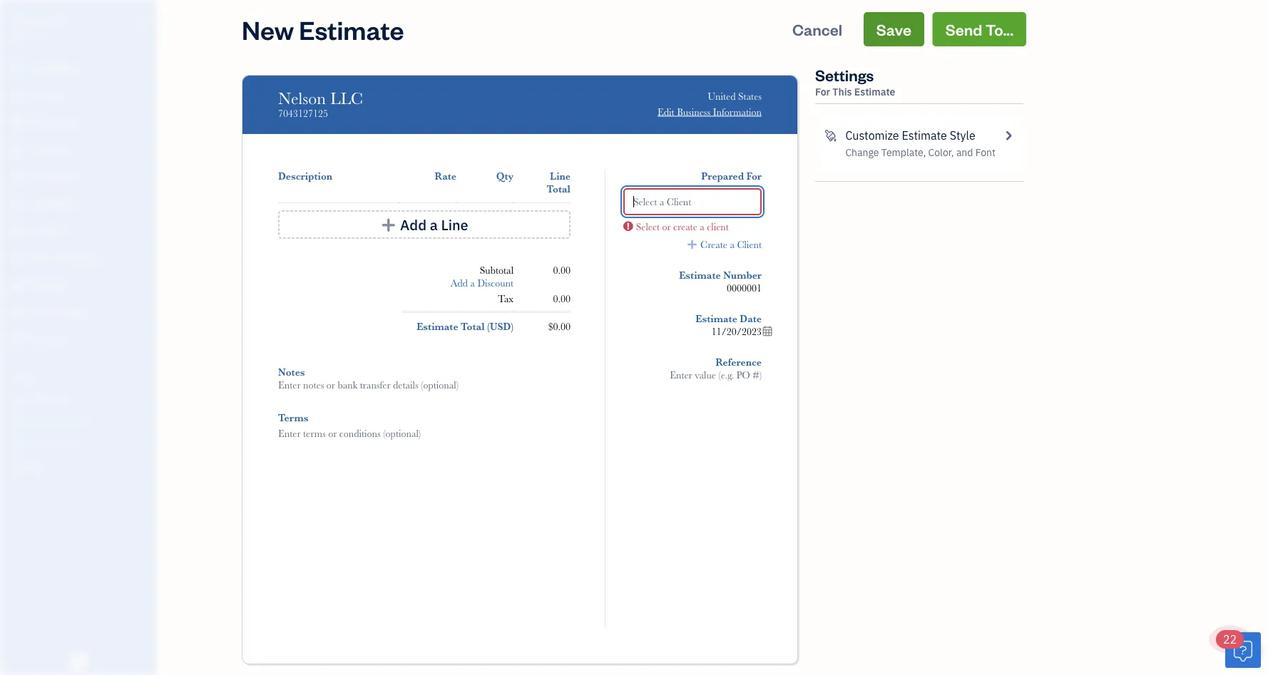 Task type: describe. For each thing, give the bounding box(es) containing it.
to...
[[986, 19, 1014, 39]]

prepared for
[[702, 171, 762, 182]]

add a discount button
[[451, 277, 514, 290]]

create
[[701, 239, 728, 251]]

team members image
[[11, 393, 153, 404]]

nelson llc 7043127125
[[278, 89, 363, 119]]

Notes text field
[[278, 379, 571, 392]]

cancel button
[[780, 12, 856, 46]]

nelson for nelson llc owner
[[11, 12, 48, 27]]

timer image
[[9, 252, 26, 266]]

client
[[738, 239, 762, 251]]

settings for this estimate
[[816, 65, 896, 98]]

expense image
[[9, 198, 26, 212]]

business
[[677, 106, 711, 118]]

report image
[[9, 333, 26, 348]]

notes
[[278, 367, 305, 378]]

new
[[242, 12, 294, 46]]

usd
[[490, 321, 511, 333]]

project image
[[9, 225, 26, 239]]

create a client button
[[687, 238, 762, 252]]

resource center badge image
[[1226, 633, 1262, 669]]

select or create a client
[[636, 221, 729, 233]]

nelson llc owner
[[11, 12, 69, 40]]

reference
[[716, 357, 762, 369]]

payment image
[[9, 171, 26, 185]]

tax
[[498, 293, 514, 305]]

estimate number
[[680, 270, 762, 282]]

a inside subtotal add a discount tax
[[471, 278, 475, 289]]

send to... button
[[933, 12, 1027, 46]]

7043127125
[[278, 108, 328, 119]]

change
[[846, 146, 880, 159]]

client image
[[9, 89, 26, 103]]

prepared
[[702, 171, 745, 182]]

Reference Number text field
[[669, 370, 762, 381]]

settings
[[816, 65, 875, 85]]

bank connections image
[[11, 438, 153, 450]]

Enter an Estimate # text field
[[727, 283, 762, 294]]

for for prepared
[[747, 171, 762, 182]]

information
[[713, 106, 762, 118]]

line total
[[547, 171, 571, 195]]

terms
[[278, 413, 309, 424]]

edit business information button
[[658, 103, 762, 118]]

Estimate date in MM/DD/YYYY format text field
[[688, 327, 774, 338]]

estimate date
[[696, 314, 762, 325]]

this
[[833, 85, 853, 98]]

total for line
[[547, 183, 571, 195]]

$0.00
[[549, 321, 571, 333]]

template,
[[882, 146, 927, 159]]

states
[[739, 91, 762, 102]]

1 0.00 from the top
[[553, 265, 571, 276]]

create a client
[[701, 239, 762, 251]]



Task type: locate. For each thing, give the bounding box(es) containing it.
add inside button
[[400, 216, 427, 234]]

for inside settings for this estimate
[[816, 85, 831, 98]]

1 vertical spatial add
[[451, 278, 468, 289]]

or
[[663, 221, 671, 233]]

a inside button
[[730, 239, 735, 251]]

owner
[[11, 29, 38, 40]]

rate
[[435, 171, 457, 182]]

estimate inside settings for this estimate
[[855, 85, 896, 98]]

line down 'rate'
[[441, 216, 469, 234]]

freshbooks image
[[67, 653, 90, 670]]

add a line button
[[278, 211, 571, 239]]

money image
[[9, 279, 26, 293]]

main element
[[0, 0, 193, 676]]

plus image for add a line
[[381, 218, 397, 232]]

and
[[957, 146, 974, 159]]

0 vertical spatial add
[[400, 216, 427, 234]]

1 horizontal spatial line
[[550, 171, 571, 182]]

llc inside nelson llc 7043127125
[[330, 89, 363, 108]]

total
[[547, 183, 571, 195], [461, 321, 485, 333]]

style
[[950, 128, 976, 143]]

llc inside nelson llc owner
[[51, 12, 69, 27]]

1 vertical spatial total
[[461, 321, 485, 333]]

save button
[[864, 12, 925, 46]]

send
[[946, 19, 983, 39]]

nelson
[[11, 12, 48, 27], [278, 89, 326, 108]]

cancel
[[793, 19, 843, 39]]

discount
[[478, 278, 514, 289]]

create
[[674, 221, 698, 233]]

customize estimate style
[[846, 128, 976, 143]]

for for settings
[[816, 85, 831, 98]]

llc for nelson llc owner
[[51, 12, 69, 27]]

0 vertical spatial plus image
[[381, 218, 397, 232]]

save
[[877, 19, 912, 39]]

items and services image
[[11, 415, 153, 427]]

change template, color, and font
[[846, 146, 996, 159]]

date
[[740, 314, 762, 325]]

line
[[550, 171, 571, 182], [441, 216, 469, 234]]

0 vertical spatial nelson
[[11, 12, 48, 27]]

plus image left add a line
[[381, 218, 397, 232]]

nelson inside nelson llc 7043127125
[[278, 89, 326, 108]]

1 horizontal spatial plus image
[[687, 238, 698, 252]]

0 horizontal spatial total
[[461, 321, 485, 333]]

subtotal
[[480, 265, 514, 276]]

for left this
[[816, 85, 831, 98]]

estimate
[[299, 12, 404, 46], [855, 85, 896, 98], [902, 128, 948, 143], [680, 270, 721, 282], [696, 314, 738, 325], [417, 321, 459, 333]]

paintbrush image
[[824, 127, 837, 144]]

dashboard image
[[9, 62, 26, 76]]

subtotal add a discount tax
[[451, 265, 514, 305]]

0 horizontal spatial add
[[400, 216, 427, 234]]

1 vertical spatial llc
[[330, 89, 363, 108]]

font
[[976, 146, 996, 159]]

1 vertical spatial nelson
[[278, 89, 326, 108]]

united states edit business information
[[658, 91, 762, 118]]

nelson inside nelson llc owner
[[11, 12, 48, 27]]

1 vertical spatial line
[[441, 216, 469, 234]]

edit
[[658, 106, 675, 118]]

Terms text field
[[278, 428, 571, 441]]

line right qty
[[550, 171, 571, 182]]

plus image for create a client
[[687, 238, 698, 252]]

client
[[708, 221, 729, 233]]

1 vertical spatial 0.00
[[553, 293, 571, 305]]

plus image down create
[[687, 238, 698, 252]]

0 vertical spatial for
[[816, 85, 831, 98]]

description
[[278, 171, 333, 182]]

add a line
[[400, 216, 469, 234]]

1 horizontal spatial total
[[547, 183, 571, 195]]

chevronright image
[[1002, 127, 1016, 144]]

22
[[1224, 633, 1238, 648]]

1 vertical spatial for
[[747, 171, 762, 182]]

0 horizontal spatial for
[[747, 171, 762, 182]]

add
[[400, 216, 427, 234], [451, 278, 468, 289]]

apps image
[[11, 370, 153, 381]]

exclamationcircle image
[[624, 221, 634, 232]]

for
[[816, 85, 831, 98], [747, 171, 762, 182]]

total for estimate
[[461, 321, 485, 333]]

send to...
[[946, 19, 1014, 39]]

0 horizontal spatial line
[[441, 216, 469, 234]]

0.00
[[553, 265, 571, 276], [553, 293, 571, 305]]

2 0.00 from the top
[[553, 293, 571, 305]]

1 vertical spatial plus image
[[687, 238, 698, 252]]

1 horizontal spatial llc
[[330, 89, 363, 108]]

1 horizontal spatial nelson
[[278, 89, 326, 108]]

customize
[[846, 128, 900, 143]]

add inside subtotal add a discount tax
[[451, 278, 468, 289]]

estimate total ( usd )
[[417, 321, 514, 333]]

22 button
[[1217, 631, 1262, 669]]

estimate image
[[9, 116, 26, 131]]

0 vertical spatial 0.00
[[553, 265, 571, 276]]

0 vertical spatial total
[[547, 183, 571, 195]]

new estimate
[[242, 12, 404, 46]]

0 horizontal spatial llc
[[51, 12, 69, 27]]

number
[[724, 270, 762, 282]]

0 horizontal spatial nelson
[[11, 12, 48, 27]]

for right prepared
[[747, 171, 762, 182]]

plus image
[[381, 218, 397, 232], [687, 238, 698, 252]]

a
[[430, 216, 438, 234], [700, 221, 705, 233], [730, 239, 735, 251], [471, 278, 475, 289]]

)
[[511, 321, 514, 333]]

nelson for nelson llc 7043127125
[[278, 89, 326, 108]]

0 horizontal spatial plus image
[[381, 218, 397, 232]]

1 horizontal spatial add
[[451, 278, 468, 289]]

qty
[[497, 171, 514, 182]]

a inside button
[[430, 216, 438, 234]]

0 vertical spatial line
[[550, 171, 571, 182]]

(
[[488, 321, 490, 333]]

color,
[[929, 146, 955, 159]]

settings image
[[11, 461, 153, 472]]

1 horizontal spatial for
[[816, 85, 831, 98]]

line inside button
[[441, 216, 469, 234]]

llc
[[51, 12, 69, 27], [330, 89, 363, 108]]

invoice image
[[9, 143, 26, 158]]

Client text field
[[625, 190, 761, 214]]

chart image
[[9, 306, 26, 320]]

united
[[708, 91, 736, 102]]

llc for nelson llc 7043127125
[[330, 89, 363, 108]]

plus image inside add a line button
[[381, 218, 397, 232]]

0 vertical spatial llc
[[51, 12, 69, 27]]

line inside line total
[[550, 171, 571, 182]]

select
[[636, 221, 660, 233]]



Task type: vqa. For each thing, say whether or not it's contained in the screenshot.
Business Profile
no



